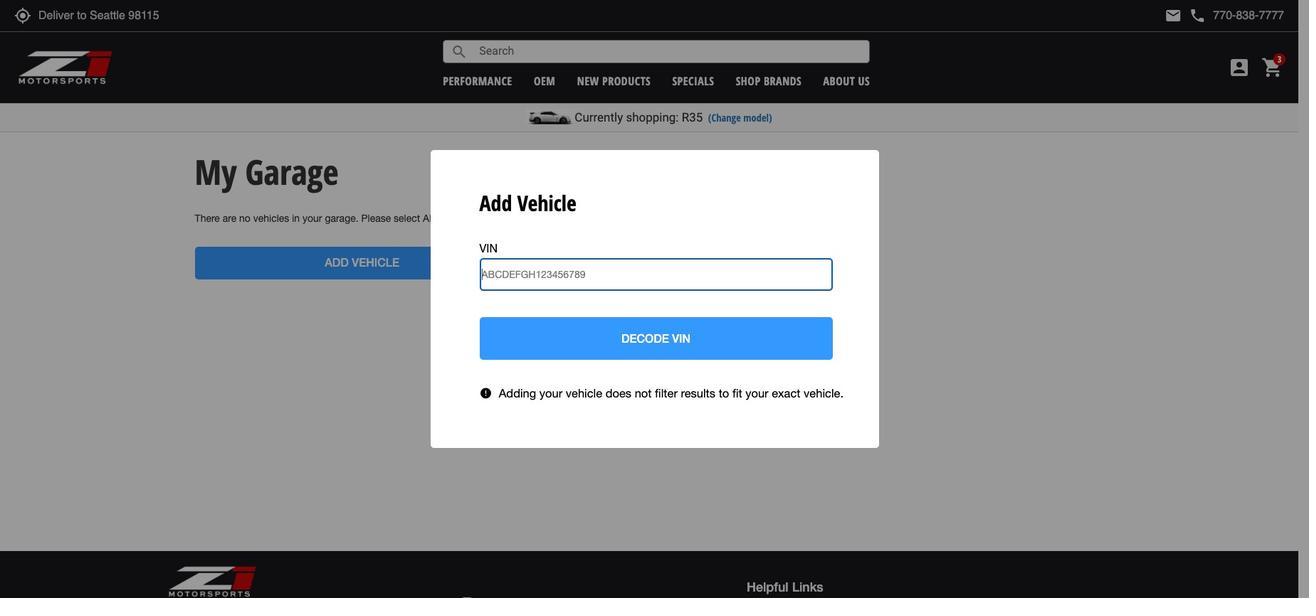 Task type: vqa. For each thing, say whether or not it's contained in the screenshot.
the automaker
no



Task type: describe. For each thing, give the bounding box(es) containing it.
my garage
[[195, 149, 339, 195]]

z1 motorsports logo image
[[18, 50, 114, 85]]

0 horizontal spatial your
[[303, 213, 322, 224]]

currently
[[575, 110, 623, 125]]

add inside add vehicle button
[[325, 256, 349, 269]]

about us
[[824, 73, 870, 89]]

there
[[195, 213, 220, 224]]

results
[[681, 386, 716, 401]]

links
[[792, 579, 824, 595]]

shopping_cart link
[[1258, 56, 1285, 79]]

please
[[361, 213, 391, 224]]

garage.
[[325, 213, 359, 224]]

are
[[223, 213, 237, 224]]

phone
[[1190, 7, 1207, 24]]

add vehicle button
[[195, 247, 530, 280]]

account_box
[[1228, 56, 1251, 79]]

us
[[859, 73, 870, 89]]

adding
[[499, 386, 536, 401]]

Search search field
[[468, 41, 870, 63]]

products
[[603, 73, 651, 89]]

new products
[[577, 73, 651, 89]]

fit
[[733, 386, 743, 401]]

in
[[292, 213, 300, 224]]

ABCDEFGH123456789 text field
[[480, 258, 833, 291]]

my_location
[[14, 7, 31, 24]]

performance link
[[443, 73, 512, 89]]

helpful
[[747, 579, 789, 595]]

new
[[577, 73, 599, 89]]

(change
[[708, 111, 741, 125]]

oem
[[534, 73, 556, 89]]

exact
[[772, 386, 801, 401]]

0 vertical spatial add
[[423, 213, 444, 224]]

new products link
[[577, 73, 651, 89]]

2 horizontal spatial your
[[746, 386, 769, 401]]

phone link
[[1190, 7, 1285, 24]]

model)
[[744, 111, 772, 125]]



Task type: locate. For each thing, give the bounding box(es) containing it.
z1 company logo image
[[168, 566, 257, 599]]

error
[[480, 387, 492, 400]]

r35
[[682, 110, 703, 125]]

oem link
[[534, 73, 556, 89]]

shop
[[736, 73, 761, 89]]

garage
[[245, 149, 339, 195]]

currently shopping: r35 (change model)
[[575, 110, 772, 125]]

1 vertical spatial vehicle
[[352, 256, 400, 269]]

shop brands link
[[736, 73, 802, 89]]

vehicles
[[253, 213, 289, 224]]

error adding your vehicle does not filter results to fit your exact vehicle.
[[480, 386, 844, 401]]

vehicle
[[566, 386, 603, 401]]

vehicle down please
[[352, 256, 400, 269]]

your
[[303, 213, 322, 224], [540, 386, 563, 401], [746, 386, 769, 401]]

specials
[[673, 73, 715, 89]]

add right "select" on the top of page
[[423, 213, 444, 224]]

shop brands
[[736, 73, 802, 89]]

vehicle up vin
[[446, 213, 487, 224]]

account_box link
[[1225, 56, 1255, 79]]

about
[[824, 73, 855, 89]]

add down there are no vehicles in your garage. please select add vehicle
[[325, 256, 349, 269]]

your right in
[[303, 213, 322, 224]]

vehicle inside button
[[352, 256, 400, 269]]

0 vertical spatial vehicle
[[446, 213, 487, 224]]

your right fit at the bottom of page
[[746, 386, 769, 401]]

vin
[[480, 242, 498, 255]]

select
[[394, 213, 420, 224]]

mail
[[1165, 7, 1182, 24]]

mail phone
[[1165, 7, 1207, 24]]

1 horizontal spatial your
[[540, 386, 563, 401]]

filter
[[655, 386, 678, 401]]

shopping_cart
[[1262, 56, 1285, 79]]

vehicle
[[518, 189, 577, 218]]

0 horizontal spatial vehicle
[[352, 256, 400, 269]]

add vehicle
[[480, 189, 577, 218]]

no
[[239, 213, 251, 224]]

vehicle.
[[804, 386, 844, 401]]

mail link
[[1165, 7, 1182, 24]]

brands
[[764, 73, 802, 89]]

vehicle
[[446, 213, 487, 224], [352, 256, 400, 269]]

not
[[635, 386, 652, 401]]

1 horizontal spatial vehicle
[[446, 213, 487, 224]]

helpful links
[[747, 579, 824, 595]]

add
[[480, 189, 512, 218]]

there are no vehicles in your garage. please select add vehicle
[[195, 213, 487, 224]]

(change model) link
[[708, 111, 772, 125]]

add
[[423, 213, 444, 224], [325, 256, 349, 269]]

0 horizontal spatial add
[[325, 256, 349, 269]]

1 vertical spatial add
[[325, 256, 349, 269]]

performance
[[443, 73, 512, 89]]

add vehicle
[[325, 256, 400, 269]]

specials link
[[673, 73, 715, 89]]

shopping:
[[626, 110, 679, 125]]

does
[[606, 386, 632, 401]]

to
[[719, 386, 729, 401]]

your left the "vehicle"
[[540, 386, 563, 401]]

None submit
[[480, 317, 833, 360]]

about us link
[[824, 73, 870, 89]]

my
[[195, 149, 237, 195]]

1 horizontal spatial add
[[423, 213, 444, 224]]

search
[[451, 43, 468, 60]]



